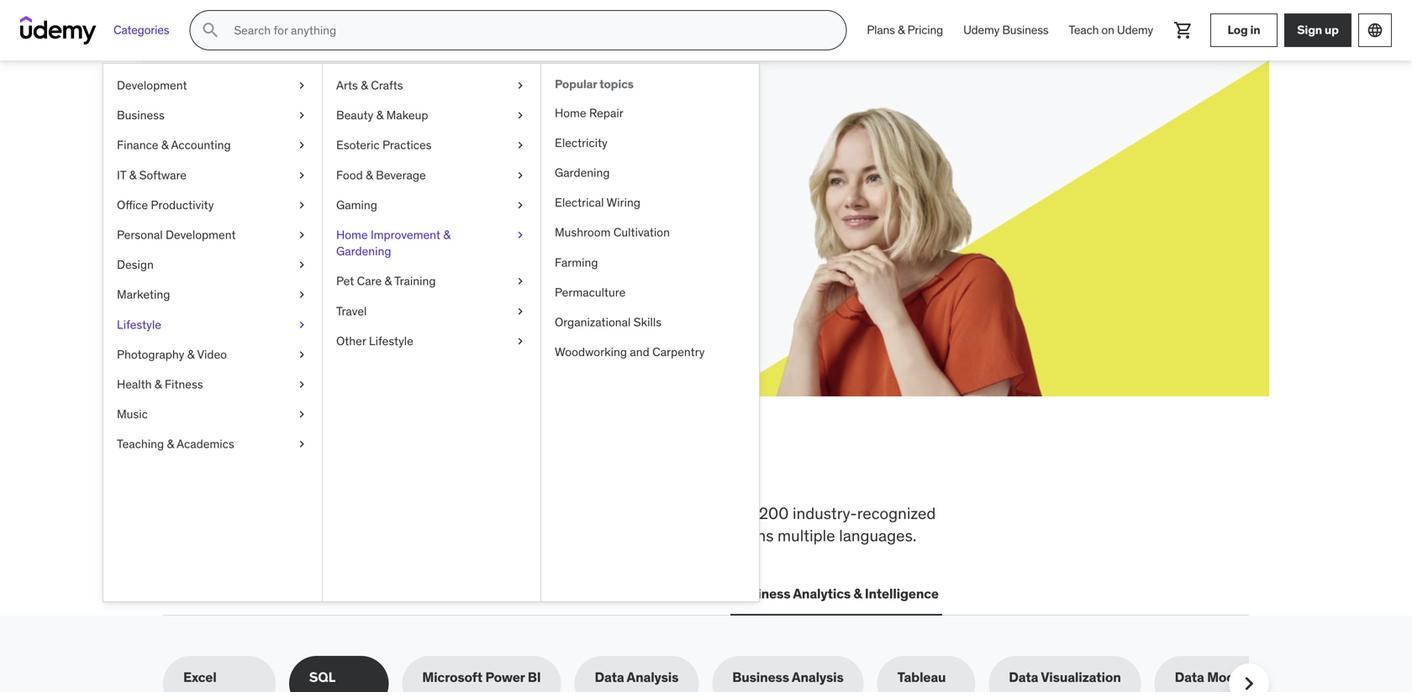 Task type: describe. For each thing, give the bounding box(es) containing it.
log
[[1228, 22, 1248, 37]]

1 udemy from the left
[[963, 22, 1000, 38]]

beverage
[[376, 168, 426, 183]]

health & fitness
[[117, 377, 203, 392]]

lifestyle inside 'link'
[[369, 334, 413, 349]]

pet
[[336, 274, 354, 289]]

& inside home improvement & gardening
[[443, 227, 451, 243]]

beauty & makeup link
[[323, 101, 541, 130]]

xsmall image for pet care & training
[[514, 273, 527, 290]]

office productivity link
[[103, 190, 322, 220]]

supports
[[347, 526, 411, 546]]

leadership button
[[418, 574, 494, 615]]

other lifestyle
[[336, 334, 413, 349]]

plans & pricing
[[867, 22, 943, 38]]

xsmall image for lifestyle
[[295, 317, 309, 333]]

for inside 'covering critical workplace skills to technical topics, including prep content for over 200 industry-recognized certifications, our catalog supports well-rounded professional development and spans multiple languages.'
[[701, 504, 721, 524]]

content
[[642, 504, 697, 524]]

udemy business link
[[953, 10, 1059, 50]]

spans
[[732, 526, 774, 546]]

xsmall image for photography & video
[[295, 347, 309, 363]]

lifestyle link
[[103, 310, 322, 340]]

& for pricing
[[898, 22, 905, 38]]

pet care & training link
[[323, 267, 541, 297]]

rounded
[[449, 526, 509, 546]]

gaming link
[[323, 190, 541, 220]]

office productivity
[[117, 197, 214, 213]]

& for accounting
[[161, 138, 169, 153]]

arts & crafts
[[336, 78, 403, 93]]

home for home improvement & gardening
[[336, 227, 368, 243]]

& for video
[[187, 347, 194, 362]]

and inside woodworking and carpentry link
[[630, 345, 650, 360]]

sign
[[1297, 22, 1322, 37]]

sql
[[309, 669, 335, 687]]

office
[[117, 197, 148, 213]]

electricity
[[555, 135, 608, 150]]

repair
[[589, 105, 624, 120]]

home improvement & gardening element
[[541, 64, 759, 602]]

analysis for data analysis
[[627, 669, 679, 687]]

finance
[[117, 138, 158, 153]]

& for software
[[129, 168, 136, 183]]

data for data science
[[511, 586, 541, 603]]

xsmall image for personal development
[[295, 227, 309, 243]]

xsmall image for arts & crafts
[[514, 77, 527, 94]]

data for data visualization
[[1009, 669, 1038, 687]]

xsmall image for food & beverage
[[514, 167, 527, 184]]

software
[[139, 168, 187, 183]]

intelligence
[[865, 586, 939, 603]]

with
[[358, 175, 383, 193]]

xsmall image for health & fitness
[[295, 377, 309, 393]]

xsmall image for marketing
[[295, 287, 309, 303]]

log in link
[[1211, 13, 1278, 47]]

mushroom cultivation link
[[541, 218, 759, 248]]

teach on udemy
[[1069, 22, 1153, 38]]

woodworking and carpentry link
[[541, 338, 759, 367]]

& inside button
[[854, 586, 862, 603]]

all the skills you need in one place
[[163, 448, 723, 492]]

topics,
[[486, 504, 533, 524]]

0 vertical spatial skills
[[279, 448, 369, 492]]

professional
[[513, 526, 600, 546]]

xsmall image for office productivity
[[295, 197, 309, 214]]

0 vertical spatial development
[[117, 78, 187, 93]]

woodworking
[[555, 345, 627, 360]]

xsmall image for gaming
[[514, 197, 527, 214]]

data for data modeling
[[1175, 669, 1204, 687]]

& for fitness
[[155, 377, 162, 392]]

certifications,
[[163, 526, 260, 546]]

$12.99
[[224, 194, 264, 211]]

for inside skills for your future expand your potential with a course. starting at just $12.99 through dec 15.
[[304, 134, 343, 169]]

in inside "link"
[[1250, 22, 1261, 37]]

health & fitness link
[[103, 370, 322, 400]]

xsmall image for home improvement & gardening
[[514, 227, 527, 243]]

categories
[[113, 22, 169, 38]]

need
[[442, 448, 523, 492]]

15.
[[345, 194, 361, 211]]

permaculture
[[555, 285, 626, 300]]

photography & video link
[[103, 340, 322, 370]]

data for data analysis
[[595, 669, 624, 687]]

xsmall image for travel
[[514, 303, 527, 320]]

technical
[[417, 504, 482, 524]]

it certifications button
[[298, 574, 405, 615]]

1 horizontal spatial your
[[348, 134, 409, 169]]

esoteric practices link
[[323, 130, 541, 160]]

analysis for business analysis
[[792, 669, 844, 687]]

prep
[[606, 504, 639, 524]]

& for beverage
[[366, 168, 373, 183]]

photography
[[117, 347, 184, 362]]

topics
[[600, 77, 634, 92]]

web development button
[[163, 574, 285, 615]]

0 horizontal spatial lifestyle
[[117, 317, 161, 332]]

teach on udemy link
[[1059, 10, 1163, 50]]

other lifestyle link
[[323, 326, 541, 356]]

recognized
[[857, 504, 936, 524]]

music link
[[103, 400, 322, 430]]

beauty & makeup
[[336, 108, 428, 123]]

finance & accounting
[[117, 138, 231, 153]]

critical
[[231, 504, 279, 524]]

skills inside skills for your future expand your potential with a course. starting at just $12.99 through dec 15.
[[224, 134, 299, 169]]

& for crafts
[[361, 78, 368, 93]]

xsmall image for development
[[295, 77, 309, 94]]

skills inside home improvement & gardening element
[[634, 315, 662, 330]]

travel link
[[323, 297, 541, 326]]

carpentry
[[652, 345, 705, 360]]

submit search image
[[200, 20, 221, 40]]

electricity link
[[541, 128, 759, 158]]

personal development
[[117, 227, 236, 243]]

all
[[163, 448, 212, 492]]

Search for anything text field
[[231, 16, 826, 45]]

skills inside 'covering critical workplace skills to technical topics, including prep content for over 200 industry-recognized certifications, our catalog supports well-rounded professional development and spans multiple languages.'
[[360, 504, 395, 524]]

xsmall image for music
[[295, 406, 309, 423]]

farming link
[[541, 248, 759, 278]]

makeup
[[386, 108, 428, 123]]

it certifications
[[302, 586, 401, 603]]

science
[[544, 586, 594, 603]]

next image
[[1236, 671, 1263, 693]]

through
[[267, 194, 315, 211]]

business for business analytics & intelligence
[[734, 586, 791, 603]]

pet care & training
[[336, 274, 436, 289]]

video
[[197, 347, 227, 362]]

accounting
[[171, 138, 231, 153]]

udemy image
[[20, 16, 97, 45]]

data modeling
[[1175, 669, 1266, 687]]

xsmall image for it & software
[[295, 167, 309, 184]]

teaching & academics
[[117, 437, 234, 452]]



Task type: vqa. For each thing, say whether or not it's contained in the screenshot.
home improvement & gardening "element"
yes



Task type: locate. For each thing, give the bounding box(es) containing it.
udemy right pricing
[[963, 22, 1000, 38]]

practices
[[382, 138, 432, 153]]

gardening down electricity
[[555, 165, 610, 180]]

fitness
[[165, 377, 203, 392]]

sign up link
[[1285, 13, 1352, 47]]

0 vertical spatial for
[[304, 134, 343, 169]]

it up office
[[117, 168, 126, 183]]

1 vertical spatial lifestyle
[[369, 334, 413, 349]]

2 udemy from the left
[[1117, 22, 1153, 38]]

excel
[[183, 669, 217, 687]]

0 vertical spatial your
[[348, 134, 409, 169]]

development for web
[[198, 586, 282, 603]]

1 vertical spatial skills
[[360, 504, 395, 524]]

xsmall image inside health & fitness link
[[295, 377, 309, 393]]

0 horizontal spatial analysis
[[627, 669, 679, 687]]

xsmall image inside personal development link
[[295, 227, 309, 243]]

xsmall image inside finance & accounting link
[[295, 137, 309, 154]]

and inside 'covering critical workplace skills to technical topics, including prep content for over 200 industry-recognized certifications, our catalog supports well-rounded professional development and spans multiple languages.'
[[701, 526, 728, 546]]

data visualization
[[1009, 669, 1121, 687]]

xsmall image inside arts & crafts link
[[514, 77, 527, 94]]

home for home repair
[[555, 105, 586, 120]]

1 horizontal spatial for
[[701, 504, 721, 524]]

skills up workplace
[[279, 448, 369, 492]]

xsmall image inside photography & video link
[[295, 347, 309, 363]]

skills down permaculture link
[[634, 315, 662, 330]]

covering
[[163, 504, 227, 524]]

xsmall image inside travel link
[[514, 303, 527, 320]]

languages.
[[839, 526, 917, 546]]

0 horizontal spatial it
[[117, 168, 126, 183]]

xsmall image for beauty & makeup
[[514, 107, 527, 124]]

development
[[117, 78, 187, 93], [166, 227, 236, 243], [198, 586, 282, 603]]

organizational
[[555, 315, 631, 330]]

data science button
[[508, 574, 597, 615]]

0 vertical spatial in
[[1250, 22, 1261, 37]]

expand
[[224, 175, 269, 193]]

home down popular
[[555, 105, 586, 120]]

it & software link
[[103, 160, 322, 190]]

0 vertical spatial lifestyle
[[117, 317, 161, 332]]

0 horizontal spatial skills
[[224, 134, 299, 169]]

it for it certifications
[[302, 586, 313, 603]]

xsmall image inside gaming link
[[514, 197, 527, 214]]

and down organizational skills link
[[630, 345, 650, 360]]

one
[[568, 448, 629, 492]]

0 horizontal spatial in
[[529, 448, 562, 492]]

1 analysis from the left
[[627, 669, 679, 687]]

data analysis
[[595, 669, 679, 687]]

0 vertical spatial skills
[[224, 134, 299, 169]]

business inside the "topic filters" element
[[732, 669, 789, 687]]

xsmall image for finance & accounting
[[295, 137, 309, 154]]

development
[[604, 526, 697, 546]]

in right log
[[1250, 22, 1261, 37]]

popular
[[555, 77, 597, 92]]

data left the "science"
[[511, 586, 541, 603]]

0 horizontal spatial for
[[304, 134, 343, 169]]

0 vertical spatial home
[[555, 105, 586, 120]]

food
[[336, 168, 363, 183]]

business
[[1002, 22, 1049, 38], [117, 108, 165, 123], [734, 586, 791, 603], [732, 669, 789, 687]]

wiring
[[607, 195, 641, 210]]

lifestyle right other
[[369, 334, 413, 349]]

data left "modeling"
[[1175, 669, 1204, 687]]

1 horizontal spatial lifestyle
[[369, 334, 413, 349]]

xsmall image inside office productivity link
[[295, 197, 309, 214]]

personal development link
[[103, 220, 322, 250]]

business analytics & intelligence button
[[730, 574, 942, 615]]

improvement
[[371, 227, 440, 243]]

0 vertical spatial it
[[117, 168, 126, 183]]

skills
[[279, 448, 369, 492], [360, 504, 395, 524]]

0 vertical spatial gardening
[[555, 165, 610, 180]]

1 vertical spatial in
[[529, 448, 562, 492]]

xsmall image for design
[[295, 257, 309, 273]]

xsmall image inside esoteric practices "link"
[[514, 137, 527, 154]]

topic filters element
[[163, 657, 1286, 693]]

1 vertical spatial it
[[302, 586, 313, 603]]

business for business
[[117, 108, 165, 123]]

music
[[117, 407, 148, 422]]

xsmall image
[[514, 77, 527, 94], [295, 107, 309, 124], [514, 137, 527, 154], [514, 167, 527, 184], [295, 197, 309, 214], [514, 273, 527, 290], [295, 287, 309, 303], [295, 347, 309, 363], [295, 377, 309, 393], [295, 406, 309, 423], [295, 436, 309, 453]]

0 vertical spatial and
[[630, 345, 650, 360]]

training
[[394, 274, 436, 289]]

gardening inside home improvement & gardening
[[336, 244, 391, 259]]

choose a language image
[[1367, 22, 1384, 39]]

development down the categories dropdown button
[[117, 78, 187, 93]]

xsmall image for esoteric practices
[[514, 137, 527, 154]]

organizational skills link
[[541, 308, 759, 338]]

plans
[[867, 22, 895, 38]]

you
[[376, 448, 436, 492]]

shopping cart with 0 items image
[[1174, 20, 1194, 40]]

xsmall image inside beauty & makeup link
[[514, 107, 527, 124]]

& right the food
[[366, 168, 373, 183]]

xsmall image for other lifestyle
[[514, 333, 527, 350]]

lifestyle
[[117, 317, 161, 332], [369, 334, 413, 349]]

teaching
[[117, 437, 164, 452]]

& right analytics
[[854, 586, 862, 603]]

it left certifications
[[302, 586, 313, 603]]

xsmall image inside design link
[[295, 257, 309, 273]]

future
[[414, 134, 496, 169]]

business inside button
[[734, 586, 791, 603]]

& right health
[[155, 377, 162, 392]]

marketing
[[117, 287, 170, 302]]

xsmall image inside "pet care & training" link
[[514, 273, 527, 290]]

development link
[[103, 71, 322, 101]]

1 vertical spatial home
[[336, 227, 368, 243]]

to
[[399, 504, 414, 524]]

1 horizontal spatial it
[[302, 586, 313, 603]]

& left "video"
[[187, 347, 194, 362]]

1 vertical spatial for
[[701, 504, 721, 524]]

potential
[[301, 175, 354, 193]]

arts
[[336, 78, 358, 93]]

microsoft power bi
[[422, 669, 541, 687]]

it inside button
[[302, 586, 313, 603]]

& down gaming link
[[443, 227, 451, 243]]

business for business analysis
[[732, 669, 789, 687]]

your
[[348, 134, 409, 169], [272, 175, 298, 193]]

xsmall image inside music link
[[295, 406, 309, 423]]

& right 'arts' at the left top of the page
[[361, 78, 368, 93]]

& right plans
[[898, 22, 905, 38]]

health
[[117, 377, 152, 392]]

sign up
[[1297, 22, 1339, 37]]

bi
[[528, 669, 541, 687]]

1 vertical spatial your
[[272, 175, 298, 193]]

0 horizontal spatial udemy
[[963, 22, 1000, 38]]

a
[[386, 175, 393, 193]]

leadership
[[422, 586, 491, 603]]

covering critical workplace skills to technical topics, including prep content for over 200 industry-recognized certifications, our catalog supports well-rounded professional development and spans multiple languages.
[[163, 504, 936, 546]]

xsmall image inside 'teaching & academics' link
[[295, 436, 309, 453]]

& up office
[[129, 168, 136, 183]]

1 horizontal spatial udemy
[[1117, 22, 1153, 38]]

0 horizontal spatial gardening
[[336, 244, 391, 259]]

gardening up care
[[336, 244, 391, 259]]

gaming
[[336, 197, 377, 213]]

up
[[1325, 22, 1339, 37]]

home inside home improvement & gardening
[[336, 227, 368, 243]]

teach
[[1069, 22, 1099, 38]]

home improvement & gardening link
[[323, 220, 541, 267]]

& right beauty
[[376, 108, 384, 123]]

home down gaming
[[336, 227, 368, 243]]

1 vertical spatial gardening
[[336, 244, 391, 259]]

it for it & software
[[117, 168, 126, 183]]

1 vertical spatial skills
[[634, 315, 662, 330]]

0 horizontal spatial and
[[630, 345, 650, 360]]

photography & video
[[117, 347, 227, 362]]

development down office productivity link
[[166, 227, 236, 243]]

pricing
[[908, 22, 943, 38]]

xsmall image inside home improvement & gardening link
[[514, 227, 527, 243]]

xsmall image inside business link
[[295, 107, 309, 124]]

well-
[[415, 526, 449, 546]]

productivity
[[151, 197, 214, 213]]

0 horizontal spatial home
[[336, 227, 368, 243]]

for up potential
[[304, 134, 343, 169]]

design
[[117, 257, 154, 272]]

at
[[495, 175, 507, 193]]

gardening
[[555, 165, 610, 180], [336, 244, 391, 259]]

1 horizontal spatial analysis
[[792, 669, 844, 687]]

xsmall image inside the it & software link
[[295, 167, 309, 184]]

xsmall image inside other lifestyle 'link'
[[514, 333, 527, 350]]

for
[[304, 134, 343, 169], [701, 504, 721, 524]]

1 vertical spatial and
[[701, 526, 728, 546]]

development right "web"
[[198, 586, 282, 603]]

for left over
[[701, 504, 721, 524]]

modeling
[[1207, 669, 1266, 687]]

over
[[725, 504, 755, 524]]

including
[[537, 504, 602, 524]]

permaculture link
[[541, 278, 759, 308]]

personal
[[117, 227, 163, 243]]

xsmall image
[[295, 77, 309, 94], [514, 107, 527, 124], [295, 137, 309, 154], [295, 167, 309, 184], [514, 197, 527, 214], [295, 227, 309, 243], [514, 227, 527, 243], [295, 257, 309, 273], [514, 303, 527, 320], [295, 317, 309, 333], [514, 333, 527, 350]]

esoteric
[[336, 138, 380, 153]]

udemy right on on the right of page
[[1117, 22, 1153, 38]]

& right teaching
[[167, 437, 174, 452]]

1 vertical spatial development
[[166, 227, 236, 243]]

data right "bi"
[[595, 669, 624, 687]]

xsmall image for business
[[295, 107, 309, 124]]

tableau
[[898, 669, 946, 687]]

and down over
[[701, 526, 728, 546]]

xsmall image inside the 'lifestyle' link
[[295, 317, 309, 333]]

food & beverage
[[336, 168, 426, 183]]

1 horizontal spatial and
[[701, 526, 728, 546]]

development inside button
[[198, 586, 282, 603]]

catalog
[[291, 526, 344, 546]]

communication button
[[610, 574, 717, 615]]

1 horizontal spatial in
[[1250, 22, 1261, 37]]

home improvement & gardening
[[336, 227, 451, 259]]

data inside button
[[511, 586, 541, 603]]

xsmall image inside food & beverage link
[[514, 167, 527, 184]]

0 horizontal spatial your
[[272, 175, 298, 193]]

business analysis
[[732, 669, 844, 687]]

in up including
[[529, 448, 562, 492]]

xsmall image inside marketing 'link'
[[295, 287, 309, 303]]

udemy business
[[963, 22, 1049, 38]]

skills up the expand
[[224, 134, 299, 169]]

& for academics
[[167, 437, 174, 452]]

1 horizontal spatial gardening
[[555, 165, 610, 180]]

& for makeup
[[376, 108, 384, 123]]

home repair
[[555, 105, 624, 120]]

xsmall image inside development link
[[295, 77, 309, 94]]

web
[[166, 586, 195, 603]]

2 analysis from the left
[[792, 669, 844, 687]]

certifications
[[316, 586, 401, 603]]

development for personal
[[166, 227, 236, 243]]

teaching & academics link
[[103, 430, 322, 460]]

& right care
[[385, 274, 392, 289]]

business analytics & intelligence
[[734, 586, 939, 603]]

electrical wiring link
[[541, 188, 759, 218]]

1 horizontal spatial skills
[[634, 315, 662, 330]]

& right finance
[[161, 138, 169, 153]]

data left visualization
[[1009, 669, 1038, 687]]

academics
[[177, 437, 234, 452]]

2 vertical spatial development
[[198, 586, 282, 603]]

woodworking and carpentry
[[555, 345, 705, 360]]

farming
[[555, 255, 598, 270]]

xsmall image for teaching & academics
[[295, 436, 309, 453]]

1 horizontal spatial home
[[555, 105, 586, 120]]

lifestyle down 'marketing'
[[117, 317, 161, 332]]

skills up supports
[[360, 504, 395, 524]]



